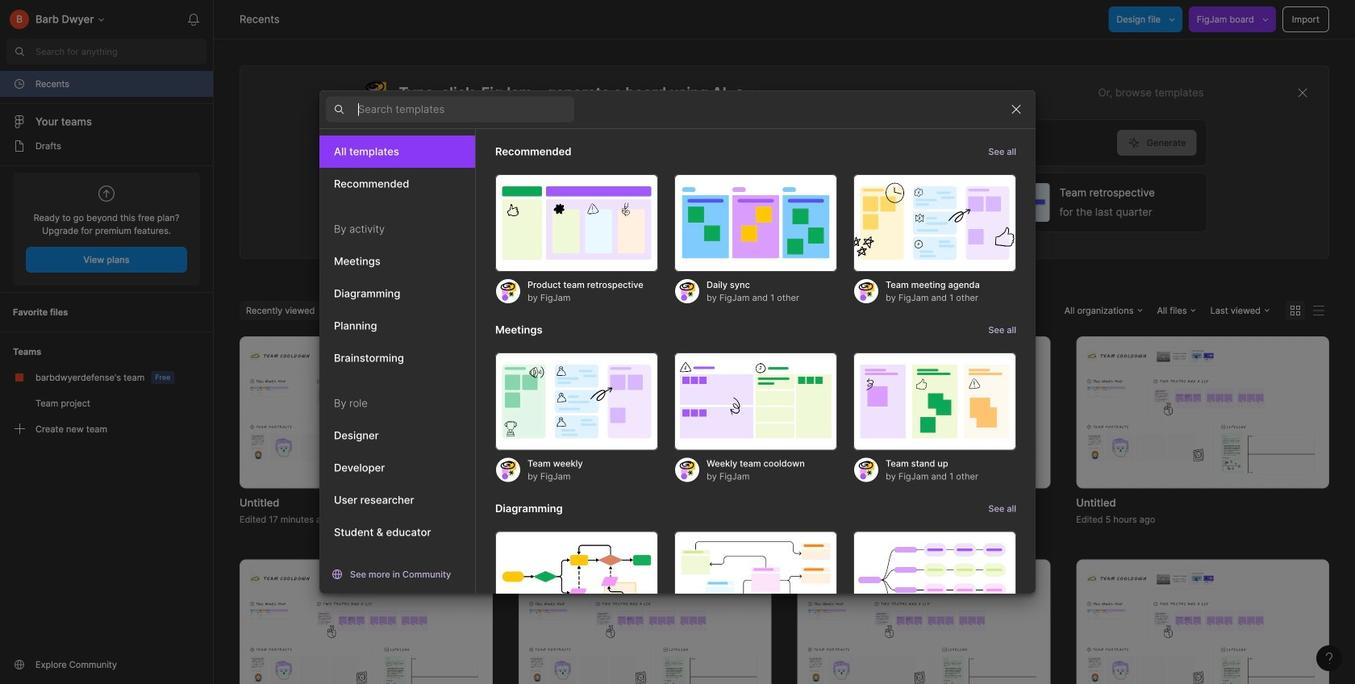Task type: vqa. For each thing, say whether or not it's contained in the screenshot.
The Once Ui Design System image
no



Task type: locate. For each thing, give the bounding box(es) containing it.
team weekly image
[[495, 353, 658, 450]]

community 16 image
[[13, 658, 26, 671]]

dialog
[[319, 90, 1036, 661]]

Search templates text field
[[358, 100, 574, 119]]

diagram basics image
[[495, 531, 658, 629]]

Ex: A weekly team meeting, starting with an ice breaker field
[[363, 120, 1117, 165]]

mindmap image
[[854, 531, 1016, 629]]

file thumbnail image
[[248, 347, 485, 478], [527, 347, 764, 478], [806, 347, 1043, 478], [1084, 347, 1321, 478], [248, 570, 485, 684], [527, 570, 764, 684], [806, 570, 1043, 684], [1084, 570, 1321, 684]]

search 32 image
[[6, 39, 32, 65]]



Task type: describe. For each thing, give the bounding box(es) containing it.
team stand up image
[[854, 353, 1016, 450]]

recent 16 image
[[13, 77, 26, 90]]

bell 32 image
[[181, 6, 207, 32]]

daily sync image
[[674, 174, 837, 272]]

uml diagram image
[[674, 531, 837, 629]]

product team retrospective image
[[495, 174, 658, 272]]

weekly team cooldown image
[[674, 353, 837, 450]]

Search for anything text field
[[35, 45, 207, 58]]

page 16 image
[[13, 140, 26, 152]]

team meeting agenda image
[[854, 174, 1016, 272]]



